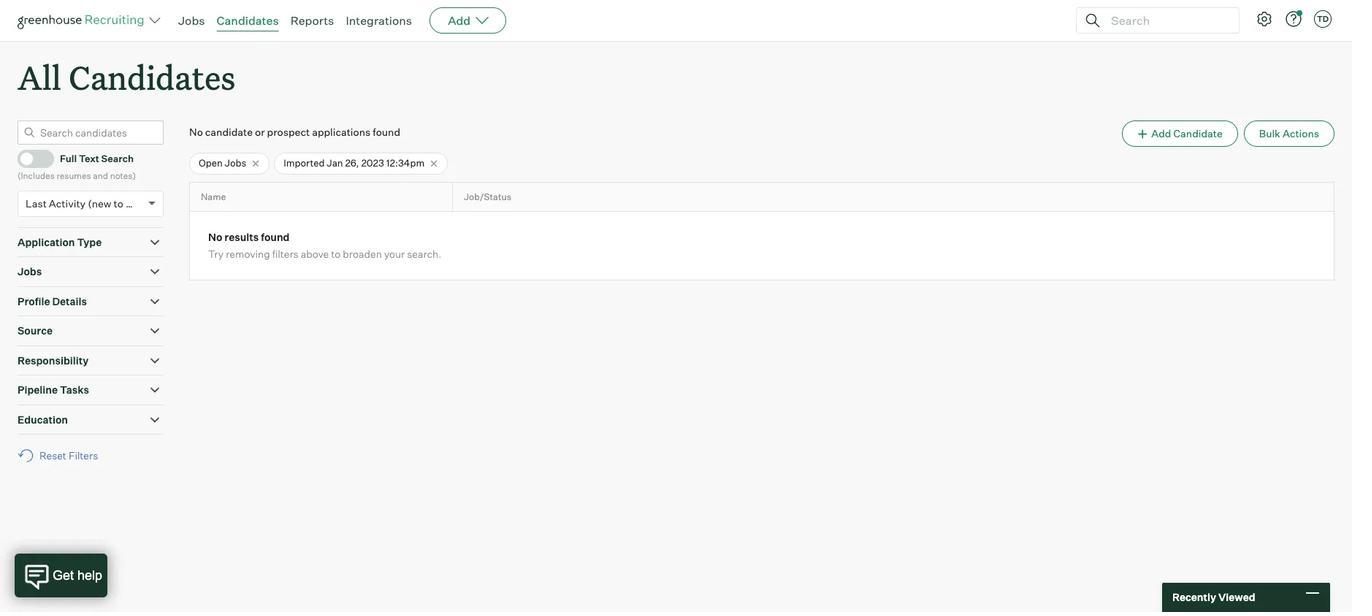 Task type: vqa. For each thing, say whether or not it's contained in the screenshot.
candidates link
yes



Task type: describe. For each thing, give the bounding box(es) containing it.
to inside no results found try removing filters above to broaden your search.
[[331, 248, 341, 260]]

search
[[101, 153, 134, 164]]

all
[[18, 56, 61, 99]]

tasks
[[60, 384, 89, 396]]

Search candidates field
[[18, 121, 164, 145]]

2 vertical spatial jobs
[[18, 265, 42, 278]]

add button
[[430, 7, 507, 34]]

bulk actions link
[[1244, 121, 1335, 147]]

add candidate link
[[1123, 121, 1239, 147]]

text
[[79, 153, 99, 164]]

application type
[[18, 236, 102, 248]]

bulk actions
[[1260, 127, 1320, 140]]

and
[[93, 170, 108, 181]]

open jobs
[[199, 157, 246, 169]]

results
[[225, 231, 259, 244]]

resumes
[[57, 170, 91, 181]]

greenhouse recruiting image
[[18, 12, 149, 29]]

imported jan 26, 2023 12:34pm
[[284, 157, 425, 169]]

old)
[[126, 197, 145, 210]]

open
[[199, 157, 223, 169]]

profile details
[[18, 295, 87, 307]]

0 vertical spatial candidates
[[217, 13, 279, 28]]

configure image
[[1256, 10, 1274, 28]]

details
[[52, 295, 87, 307]]

jobs link
[[178, 13, 205, 28]]

0 vertical spatial jobs
[[178, 13, 205, 28]]

pipeline
[[18, 384, 58, 396]]

reports link
[[291, 13, 334, 28]]

actions
[[1283, 127, 1320, 140]]

responsibility
[[18, 354, 89, 367]]

(includes
[[18, 170, 55, 181]]

td button
[[1315, 10, 1332, 28]]

2 horizontal spatial jobs
[[225, 157, 246, 169]]

integrations link
[[346, 13, 412, 28]]

education
[[18, 413, 68, 426]]

add candidate
[[1152, 127, 1223, 140]]

reset filters button
[[18, 442, 105, 469]]

jan
[[327, 157, 343, 169]]

your
[[384, 248, 405, 260]]

source
[[18, 325, 53, 337]]

add for add candidate
[[1152, 127, 1172, 140]]

viewed
[[1219, 591, 1256, 604]]

recently viewed
[[1173, 591, 1256, 604]]

26,
[[345, 157, 359, 169]]

no results found try removing filters above to broaden your search.
[[208, 231, 442, 260]]

imported
[[284, 157, 325, 169]]

last activity (new to old) option
[[26, 197, 145, 210]]

2023
[[361, 157, 384, 169]]

name
[[201, 191, 226, 202]]

reset filters
[[39, 450, 98, 462]]

profile
[[18, 295, 50, 307]]

reports
[[291, 13, 334, 28]]

all candidates
[[18, 56, 236, 99]]

type
[[77, 236, 102, 248]]

(new
[[88, 197, 112, 210]]

integrations
[[346, 13, 412, 28]]

job/status
[[464, 191, 512, 202]]

last
[[26, 197, 47, 210]]

12:34pm
[[386, 157, 425, 169]]

1 vertical spatial candidates
[[69, 56, 236, 99]]



Task type: locate. For each thing, give the bounding box(es) containing it.
prospect
[[267, 126, 310, 138]]

no
[[189, 126, 203, 138], [208, 231, 222, 244]]

full text search (includes resumes and notes)
[[18, 153, 136, 181]]

broaden
[[343, 248, 382, 260]]

candidate
[[205, 126, 253, 138]]

1 vertical spatial found
[[261, 231, 290, 244]]

activity
[[49, 197, 86, 210]]

0 horizontal spatial jobs
[[18, 265, 42, 278]]

1 vertical spatial add
[[1152, 127, 1172, 140]]

bulk
[[1260, 127, 1281, 140]]

removing
[[226, 248, 270, 260]]

0 vertical spatial add
[[448, 13, 471, 28]]

1 horizontal spatial to
[[331, 248, 341, 260]]

candidates link
[[217, 13, 279, 28]]

add
[[448, 13, 471, 28], [1152, 127, 1172, 140]]

td
[[1318, 14, 1330, 24]]

applications
[[312, 126, 371, 138]]

jobs left candidates link
[[178, 13, 205, 28]]

jobs right open
[[225, 157, 246, 169]]

no inside no results found try removing filters above to broaden your search.
[[208, 231, 222, 244]]

0 horizontal spatial add
[[448, 13, 471, 28]]

Search text field
[[1108, 10, 1226, 31]]

1 horizontal spatial no
[[208, 231, 222, 244]]

to
[[114, 197, 123, 210], [331, 248, 341, 260]]

candidates right the 'jobs' "link"
[[217, 13, 279, 28]]

no for no candidate or prospect applications found
[[189, 126, 203, 138]]

jobs
[[178, 13, 205, 28], [225, 157, 246, 169], [18, 265, 42, 278]]

0 vertical spatial no
[[189, 126, 203, 138]]

checkmark image
[[24, 153, 35, 163]]

application
[[18, 236, 75, 248]]

1 vertical spatial to
[[331, 248, 341, 260]]

try
[[208, 248, 224, 260]]

no up try
[[208, 231, 222, 244]]

filters
[[272, 248, 299, 260]]

or
[[255, 126, 265, 138]]

last activity (new to old)
[[26, 197, 145, 210]]

found
[[373, 126, 401, 138], [261, 231, 290, 244]]

search.
[[407, 248, 442, 260]]

notes)
[[110, 170, 136, 181]]

full
[[60, 153, 77, 164]]

0 horizontal spatial to
[[114, 197, 123, 210]]

0 vertical spatial found
[[373, 126, 401, 138]]

reset
[[39, 450, 66, 462]]

jobs up profile
[[18, 265, 42, 278]]

add for add
[[448, 13, 471, 28]]

recently
[[1173, 591, 1217, 604]]

to right 'above'
[[331, 248, 341, 260]]

pipeline tasks
[[18, 384, 89, 396]]

add inside popup button
[[448, 13, 471, 28]]

candidates
[[217, 13, 279, 28], [69, 56, 236, 99]]

no for no results found try removing filters above to broaden your search.
[[208, 231, 222, 244]]

1 horizontal spatial found
[[373, 126, 401, 138]]

candidates down the 'jobs' "link"
[[69, 56, 236, 99]]

td button
[[1312, 7, 1335, 31]]

1 horizontal spatial add
[[1152, 127, 1172, 140]]

1 vertical spatial jobs
[[225, 157, 246, 169]]

1 vertical spatial no
[[208, 231, 222, 244]]

above
[[301, 248, 329, 260]]

to left old)
[[114, 197, 123, 210]]

candidate
[[1174, 127, 1223, 140]]

0 vertical spatial to
[[114, 197, 123, 210]]

filters
[[69, 450, 98, 462]]

no left candidate in the left of the page
[[189, 126, 203, 138]]

1 horizontal spatial jobs
[[178, 13, 205, 28]]

found up filters
[[261, 231, 290, 244]]

0 horizontal spatial no
[[189, 126, 203, 138]]

found inside no results found try removing filters above to broaden your search.
[[261, 231, 290, 244]]

no candidate or prospect applications found
[[189, 126, 401, 138]]

found up 2023 at the left of the page
[[373, 126, 401, 138]]

0 horizontal spatial found
[[261, 231, 290, 244]]



